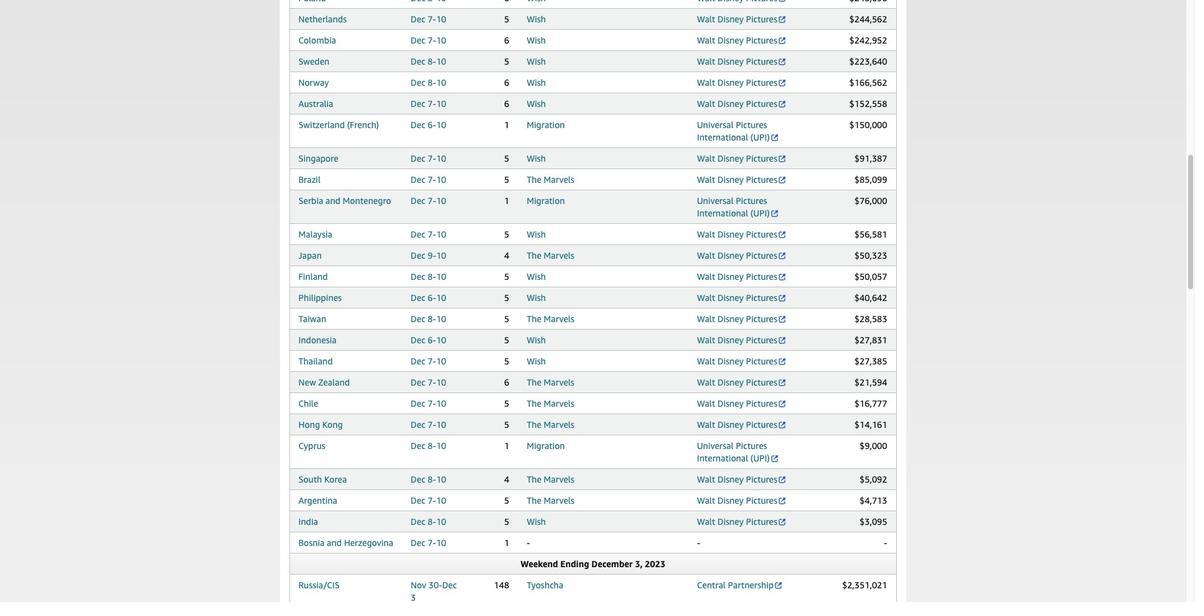 Task type: locate. For each thing, give the bounding box(es) containing it.
1 vertical spatial dec 6-10
[[411, 293, 447, 303]]

wish link for singapore
[[527, 153, 546, 164]]

1 the marvels link from the top
[[527, 174, 575, 185]]

dec 8-10 for norway
[[411, 77, 447, 88]]

dec 7-10 for chile
[[411, 399, 447, 409]]

9 dec 7-10 link from the top
[[411, 377, 447, 388]]

1 vertical spatial universal pictures international (upi) link
[[697, 196, 780, 219]]

4 6 from the top
[[504, 377, 510, 388]]

taiwan link
[[299, 314, 326, 324]]

15 walt disney pictures link from the top
[[697, 377, 787, 388]]

universal for $9,000
[[697, 441, 734, 452]]

dec 7-10 for malaysia
[[411, 229, 447, 240]]

philippines
[[299, 293, 342, 303]]

walt for $16,777
[[697, 399, 716, 409]]

1 vertical spatial migration
[[527, 196, 565, 206]]

$242,952
[[850, 35, 888, 45]]

3 universal pictures international (upi) from the top
[[697, 441, 770, 464]]

- up central
[[697, 538, 701, 549]]

10
[[436, 14, 447, 24], [436, 35, 447, 45], [436, 56, 447, 67], [436, 77, 447, 88], [436, 98, 447, 109], [436, 120, 447, 130], [436, 153, 447, 164], [436, 174, 447, 185], [436, 196, 447, 206], [436, 229, 447, 240], [436, 250, 447, 261], [436, 272, 447, 282], [436, 293, 447, 303], [436, 314, 447, 324], [436, 335, 447, 346], [436, 356, 447, 367], [436, 377, 447, 388], [436, 399, 447, 409], [436, 420, 447, 430], [436, 441, 447, 452], [436, 475, 447, 485], [436, 496, 447, 506], [436, 517, 447, 527], [436, 538, 447, 549]]

10 disney from the top
[[718, 272, 744, 282]]

1 vertical spatial migration link
[[527, 196, 565, 206]]

walt disney pictures for $14,161
[[697, 420, 778, 430]]

pictures for $166,562
[[746, 77, 778, 88]]

migration link
[[527, 120, 565, 130], [527, 196, 565, 206], [527, 441, 565, 452]]

6
[[504, 35, 510, 45], [504, 77, 510, 88], [504, 98, 510, 109], [504, 377, 510, 388]]

7 dec 8-10 from the top
[[411, 517, 447, 527]]

central
[[697, 580, 726, 591]]

dec 8-10 link for cyprus
[[411, 441, 447, 452]]

and right bosnia
[[327, 538, 342, 549]]

11 walt disney pictures from the top
[[697, 293, 778, 303]]

- up the weekend
[[527, 538, 530, 549]]

0 vertical spatial dec 6-10
[[411, 120, 447, 130]]

0 vertical spatial 4
[[504, 250, 510, 261]]

migration for dec 6-10
[[527, 120, 565, 130]]

1 vertical spatial (upi)
[[751, 208, 770, 219]]

dec 6-10 for indonesia
[[411, 335, 447, 346]]

2 vertical spatial migration link
[[527, 441, 565, 452]]

8-
[[428, 56, 436, 67], [428, 77, 436, 88], [428, 272, 436, 282], [428, 314, 436, 324], [428, 441, 436, 452], [428, 475, 436, 485], [428, 517, 436, 527]]

tyoshcha link
[[527, 580, 564, 591]]

walt disney pictures link for $166,562
[[697, 77, 787, 88]]

dec 7-10 link
[[411, 14, 447, 24], [411, 35, 447, 45], [411, 98, 447, 109], [411, 153, 447, 164], [411, 174, 447, 185], [411, 196, 447, 206], [411, 229, 447, 240], [411, 356, 447, 367], [411, 377, 447, 388], [411, 399, 447, 409], [411, 420, 447, 430], [411, 496, 447, 506], [411, 538, 447, 549]]

7 7- from the top
[[428, 229, 436, 240]]

18 walt disney pictures link from the top
[[697, 475, 787, 485]]

disney for $244,562
[[718, 14, 744, 24]]

5 for indonesia
[[504, 335, 510, 346]]

and right serbia
[[326, 196, 341, 206]]

9 disney from the top
[[718, 250, 744, 261]]

dec 8-10 link for taiwan
[[411, 314, 447, 324]]

2 vertical spatial dec 6-10 link
[[411, 335, 447, 346]]

8 5 from the top
[[504, 314, 510, 324]]

dec for norway
[[411, 77, 426, 88]]

5 walt disney pictures link from the top
[[697, 98, 787, 109]]

3 the marvels from the top
[[527, 314, 575, 324]]

pictures for $242,952
[[746, 35, 778, 45]]

netherlands link
[[299, 14, 347, 24]]

4 dec 7-10 link from the top
[[411, 153, 447, 164]]

4 walt from the top
[[697, 77, 716, 88]]

0 vertical spatial migration
[[527, 120, 565, 130]]

3 1 from the top
[[504, 441, 510, 452]]

- down $3,095 on the right of the page
[[884, 538, 888, 549]]

switzerland
[[299, 120, 345, 130]]

dec for colombia
[[411, 35, 426, 45]]

10 for taiwan
[[436, 314, 447, 324]]

(upi)
[[751, 132, 770, 143], [751, 208, 770, 219], [751, 453, 770, 464]]

5 for malaysia
[[504, 229, 510, 240]]

indonesia link
[[299, 335, 337, 346]]

0 vertical spatial universal
[[697, 120, 734, 130]]

the
[[527, 174, 542, 185], [527, 250, 542, 261], [527, 314, 542, 324], [527, 377, 542, 388], [527, 399, 542, 409], [527, 420, 542, 430], [527, 475, 542, 485], [527, 496, 542, 506]]

18 walt from the top
[[697, 475, 716, 485]]

9 5 from the top
[[504, 335, 510, 346]]

4 wish from the top
[[527, 77, 546, 88]]

6 wish link from the top
[[527, 153, 546, 164]]

zealand
[[318, 377, 350, 388]]

1 universal from the top
[[697, 120, 734, 130]]

walt disney pictures link for $244,562
[[697, 14, 787, 24]]

bosnia and herzegovina
[[299, 538, 393, 549]]

7 dec 7-10 link from the top
[[411, 229, 447, 240]]

12 walt disney pictures link from the top
[[697, 314, 787, 324]]

disney for $21,594
[[718, 377, 744, 388]]

disney for $223,640
[[718, 56, 744, 67]]

wish link for malaysia
[[527, 229, 546, 240]]

$244,562
[[850, 14, 888, 24]]

2 vertical spatial (upi)
[[751, 453, 770, 464]]

dec for chile
[[411, 399, 426, 409]]

1 universal pictures international (upi) from the top
[[697, 120, 770, 143]]

dec 8-10 for cyprus
[[411, 441, 447, 452]]

international for $9,000
[[697, 453, 749, 464]]

migration link for dec 7-10
[[527, 196, 565, 206]]

2 vertical spatial international
[[697, 453, 749, 464]]

the marvels for hong kong
[[527, 420, 575, 430]]

$152,558
[[850, 98, 888, 109]]

dec for hong kong
[[411, 420, 426, 430]]

5 for taiwan
[[504, 314, 510, 324]]

6 7- from the top
[[428, 196, 436, 206]]

the for hong kong
[[527, 420, 542, 430]]

8 dec 7-10 from the top
[[411, 356, 447, 367]]

3 migration link from the top
[[527, 441, 565, 452]]

6 10 from the top
[[436, 120, 447, 130]]

6 wish from the top
[[527, 153, 546, 164]]

international
[[697, 132, 749, 143], [697, 208, 749, 219], [697, 453, 749, 464]]

4 walt disney pictures from the top
[[697, 77, 778, 88]]

9 dec 7-10 from the top
[[411, 377, 447, 388]]

6 dec 8-10 link from the top
[[411, 475, 447, 485]]

pictures for $16,777
[[746, 399, 778, 409]]

dec for malaysia
[[411, 229, 426, 240]]

dec 7-10 link for hong kong
[[411, 420, 447, 430]]

dec
[[411, 14, 426, 24], [411, 35, 426, 45], [411, 56, 426, 67], [411, 77, 426, 88], [411, 98, 426, 109], [411, 120, 426, 130], [411, 153, 426, 164], [411, 174, 426, 185], [411, 196, 426, 206], [411, 229, 426, 240], [411, 250, 426, 261], [411, 272, 426, 282], [411, 293, 426, 303], [411, 314, 426, 324], [411, 335, 426, 346], [411, 356, 426, 367], [411, 377, 426, 388], [411, 399, 426, 409], [411, 420, 426, 430], [411, 441, 426, 452], [411, 475, 426, 485], [411, 496, 426, 506], [411, 517, 426, 527], [411, 538, 426, 549], [442, 580, 457, 591]]

universal pictures international (upi)
[[697, 120, 770, 143], [697, 196, 770, 219], [697, 441, 770, 464]]

argentina link
[[299, 496, 337, 506]]

universal pictures international (upi) for $9,000
[[697, 441, 770, 464]]

$21,594
[[855, 377, 888, 388]]

17 disney from the top
[[718, 420, 744, 430]]

walt disney pictures link
[[697, 14, 787, 24], [697, 35, 787, 45], [697, 56, 787, 67], [697, 77, 787, 88], [697, 98, 787, 109], [697, 153, 787, 164], [697, 174, 787, 185], [697, 229, 787, 240], [697, 250, 787, 261], [697, 272, 787, 282], [697, 293, 787, 303], [697, 314, 787, 324], [697, 335, 787, 346], [697, 356, 787, 367], [697, 377, 787, 388], [697, 399, 787, 409], [697, 420, 787, 430], [697, 475, 787, 485], [697, 496, 787, 506], [697, 517, 787, 527]]

0 vertical spatial (upi)
[[751, 132, 770, 143]]

marvels for argentina
[[544, 496, 575, 506]]

south korea link
[[299, 475, 347, 485]]

10 walt from the top
[[697, 272, 716, 282]]

2 the from the top
[[527, 250, 542, 261]]

15 disney from the top
[[718, 377, 744, 388]]

and
[[326, 196, 341, 206], [327, 538, 342, 549]]

5 5 from the top
[[504, 229, 510, 240]]

migration for dec 8-10
[[527, 441, 565, 452]]

19 10 from the top
[[436, 420, 447, 430]]

the marvels for argentina
[[527, 496, 575, 506]]

3 10 from the top
[[436, 56, 447, 67]]

the marvels for taiwan
[[527, 314, 575, 324]]

walt disney pictures link for $4,713
[[697, 496, 787, 506]]

dec 6-10 link for switzerland (french)
[[411, 120, 447, 130]]

1 walt from the top
[[697, 14, 716, 24]]

20 walt from the top
[[697, 517, 716, 527]]

disney for $16,777
[[718, 399, 744, 409]]

nov 30-dec 3 link
[[411, 580, 457, 603]]

marvels
[[544, 174, 575, 185], [544, 250, 575, 261], [544, 314, 575, 324], [544, 377, 575, 388], [544, 399, 575, 409], [544, 420, 575, 430], [544, 475, 575, 485], [544, 496, 575, 506]]

2 vertical spatial universal pictures international (upi) link
[[697, 441, 780, 464]]

1 dec 7-10 link from the top
[[411, 14, 447, 24]]

2 international from the top
[[697, 208, 749, 219]]

20 10 from the top
[[436, 441, 447, 452]]

1 wish from the top
[[527, 14, 546, 24]]

6 dec 7-10 from the top
[[411, 196, 447, 206]]

1 vertical spatial 4
[[504, 475, 510, 485]]

2 vertical spatial universal pictures international (upi)
[[697, 441, 770, 464]]

the marvels link for new zealand
[[527, 377, 575, 388]]

the for new zealand
[[527, 377, 542, 388]]

marvels for chile
[[544, 399, 575, 409]]

5 marvels from the top
[[544, 399, 575, 409]]

0 vertical spatial and
[[326, 196, 341, 206]]

1 vertical spatial universal
[[697, 196, 734, 206]]

1 migration link from the top
[[527, 120, 565, 130]]

7 the from the top
[[527, 475, 542, 485]]

$50,057
[[855, 272, 888, 282]]

1 universal pictures international (upi) link from the top
[[697, 120, 780, 143]]

dec 7-10
[[411, 14, 447, 24], [411, 35, 447, 45], [411, 98, 447, 109], [411, 153, 447, 164], [411, 174, 447, 185], [411, 196, 447, 206], [411, 229, 447, 240], [411, 356, 447, 367], [411, 377, 447, 388], [411, 399, 447, 409], [411, 420, 447, 430], [411, 496, 447, 506], [411, 538, 447, 549]]

20 walt disney pictures link from the top
[[697, 517, 787, 527]]

14 5 from the top
[[504, 517, 510, 527]]

weekend ending december 3, 2023
[[521, 559, 666, 570]]

3 walt from the top
[[697, 56, 716, 67]]

$9,000
[[860, 441, 888, 452]]

2 8- from the top
[[428, 77, 436, 88]]

3
[[411, 593, 416, 603]]

dec 7-10 for australia
[[411, 98, 447, 109]]

dec 7-10 link for argentina
[[411, 496, 447, 506]]

1 6- from the top
[[428, 120, 436, 130]]

4 walt disney pictures link from the top
[[697, 77, 787, 88]]

universal pictures international (upi) for $150,000
[[697, 120, 770, 143]]

1 vertical spatial 6-
[[428, 293, 436, 303]]

6- for indonesia
[[428, 335, 436, 346]]

5 for chile
[[504, 399, 510, 409]]

6 disney from the top
[[718, 153, 744, 164]]

philippines link
[[299, 293, 342, 303]]

17 walt disney pictures link from the top
[[697, 420, 787, 430]]

3 dec 8-10 link from the top
[[411, 272, 447, 282]]

5 for netherlands
[[504, 14, 510, 24]]

dec for bosnia and herzegovina
[[411, 538, 426, 549]]

16 walt disney pictures from the top
[[697, 399, 778, 409]]

$14,161
[[855, 420, 888, 430]]

walt disney pictures link for $27,831
[[697, 335, 787, 346]]

0 horizontal spatial -
[[527, 538, 530, 549]]

pictures for $28,583
[[746, 314, 778, 324]]

3 wish from the top
[[527, 56, 546, 67]]

1 vertical spatial universal pictures international (upi)
[[697, 196, 770, 219]]

1 6 from the top
[[504, 35, 510, 45]]

7-
[[428, 14, 436, 24], [428, 35, 436, 45], [428, 98, 436, 109], [428, 153, 436, 164], [428, 174, 436, 185], [428, 196, 436, 206], [428, 229, 436, 240], [428, 356, 436, 367], [428, 377, 436, 388], [428, 399, 436, 409], [428, 420, 436, 430], [428, 496, 436, 506], [428, 538, 436, 549]]

0 vertical spatial international
[[697, 132, 749, 143]]

argentina
[[299, 496, 337, 506]]

4 7- from the top
[[428, 153, 436, 164]]

wish for singapore
[[527, 153, 546, 164]]

disney for $166,562
[[718, 77, 744, 88]]

walt for $152,558
[[697, 98, 716, 109]]

1 walt disney pictures link from the top
[[697, 14, 787, 24]]

1 disney from the top
[[718, 14, 744, 24]]

wish link
[[527, 14, 546, 24], [527, 35, 546, 45], [527, 56, 546, 67], [527, 77, 546, 88], [527, 98, 546, 109], [527, 153, 546, 164], [527, 229, 546, 240], [527, 272, 546, 282], [527, 293, 546, 303], [527, 335, 546, 346], [527, 356, 546, 367], [527, 517, 546, 527]]

$4,713
[[860, 496, 888, 506]]

wish for finland
[[527, 272, 546, 282]]

1 vertical spatial and
[[327, 538, 342, 549]]

thailand link
[[299, 356, 333, 367]]

2 dec 6-10 from the top
[[411, 293, 447, 303]]

4 marvels from the top
[[544, 377, 575, 388]]

dec 8-10 link for sweden
[[411, 56, 447, 67]]

11 walt disney pictures link from the top
[[697, 293, 787, 303]]

13 10 from the top
[[436, 293, 447, 303]]

singapore link
[[299, 153, 339, 164]]

the marvels link for brazil
[[527, 174, 575, 185]]

brazil link
[[299, 174, 321, 185]]

thailand
[[299, 356, 333, 367]]

24 10 from the top
[[436, 538, 447, 549]]

1 5 from the top
[[504, 14, 510, 24]]

dec 7-10 link for chile
[[411, 399, 447, 409]]

walt disney pictures link for $50,057
[[697, 272, 787, 282]]

1 dec 6-10 from the top
[[411, 120, 447, 130]]

$2,351,021
[[843, 580, 888, 591]]

5 for argentina
[[504, 496, 510, 506]]

walt for $27,831
[[697, 335, 716, 346]]

2 migration link from the top
[[527, 196, 565, 206]]

the marvels link for south korea
[[527, 475, 575, 485]]

13 5 from the top
[[504, 496, 510, 506]]

11 5 from the top
[[504, 399, 510, 409]]

2 6- from the top
[[428, 293, 436, 303]]

3 the from the top
[[527, 314, 542, 324]]

4 8- from the top
[[428, 314, 436, 324]]

marvels for brazil
[[544, 174, 575, 185]]

2 vertical spatial dec 6-10
[[411, 335, 447, 346]]

9 walt disney pictures link from the top
[[697, 250, 787, 261]]

12 wish link from the top
[[527, 517, 546, 527]]

8 marvels from the top
[[544, 496, 575, 506]]

7- for bosnia and herzegovina
[[428, 538, 436, 549]]

0 vertical spatial universal pictures international (upi)
[[697, 120, 770, 143]]

3 dec 8-10 from the top
[[411, 272, 447, 282]]

8 walt from the top
[[697, 229, 716, 240]]

walt disney pictures
[[697, 14, 778, 24], [697, 35, 778, 45], [697, 56, 778, 67], [697, 77, 778, 88], [697, 98, 778, 109], [697, 153, 778, 164], [697, 174, 778, 185], [697, 229, 778, 240], [697, 250, 778, 261], [697, 272, 778, 282], [697, 293, 778, 303], [697, 314, 778, 324], [697, 335, 778, 346], [697, 356, 778, 367], [697, 377, 778, 388], [697, 399, 778, 409], [697, 420, 778, 430], [697, 475, 778, 485], [697, 496, 778, 506], [697, 517, 778, 527]]

marvels for taiwan
[[544, 314, 575, 324]]

-
[[527, 538, 530, 549], [697, 538, 701, 549], [884, 538, 888, 549]]

finland link
[[299, 272, 328, 282]]

1 horizontal spatial -
[[697, 538, 701, 549]]

6 walt from the top
[[697, 153, 716, 164]]

walt disney pictures for $56,581
[[697, 229, 778, 240]]

11 dec 7-10 from the top
[[411, 420, 447, 430]]

0 vertical spatial universal pictures international (upi) link
[[697, 120, 780, 143]]

dec 6-10 for switzerland (french)
[[411, 120, 447, 130]]

6 dec 8-10 from the top
[[411, 475, 447, 485]]

dec 7-10 link for netherlands
[[411, 14, 447, 24]]

2 vertical spatial migration
[[527, 441, 565, 452]]

and for serbia
[[326, 196, 341, 206]]

0 vertical spatial migration link
[[527, 120, 565, 130]]

$3,095
[[860, 517, 888, 527]]

1 vertical spatial dec 6-10 link
[[411, 293, 447, 303]]

0 vertical spatial 6-
[[428, 120, 436, 130]]

dec 8-10 link for norway
[[411, 77, 447, 88]]

new zealand
[[299, 377, 350, 388]]

wish link for colombia
[[527, 35, 546, 45]]

1 (upi) from the top
[[751, 132, 770, 143]]

2 dec 7-10 from the top
[[411, 35, 447, 45]]

marvels for hong kong
[[544, 420, 575, 430]]

7- for argentina
[[428, 496, 436, 506]]

singapore
[[299, 153, 339, 164]]

dec for japan
[[411, 250, 426, 261]]

3 migration from the top
[[527, 441, 565, 452]]

2 dec 8-10 link from the top
[[411, 77, 447, 88]]

walt disney pictures for $244,562
[[697, 14, 778, 24]]

wish
[[527, 14, 546, 24], [527, 35, 546, 45], [527, 56, 546, 67], [527, 77, 546, 88], [527, 98, 546, 109], [527, 153, 546, 164], [527, 229, 546, 240], [527, 272, 546, 282], [527, 293, 546, 303], [527, 335, 546, 346], [527, 356, 546, 367], [527, 517, 546, 527]]

3 5 from the top
[[504, 153, 510, 164]]

6 for new zealand
[[504, 377, 510, 388]]

0 vertical spatial dec 6-10 link
[[411, 120, 447, 130]]

1 for cyprus
[[504, 441, 510, 452]]

$27,385
[[855, 356, 888, 367]]

2 6 from the top
[[504, 77, 510, 88]]

dec 7-10 link for bosnia and herzegovina
[[411, 538, 447, 549]]

2 horizontal spatial -
[[884, 538, 888, 549]]

12 disney from the top
[[718, 314, 744, 324]]

1 vertical spatial international
[[697, 208, 749, 219]]

hong kong
[[299, 420, 343, 430]]

2 marvels from the top
[[544, 250, 575, 261]]

21 10 from the top
[[436, 475, 447, 485]]

2 vertical spatial universal
[[697, 441, 734, 452]]

10 for japan
[[436, 250, 447, 261]]

15 walt disney pictures from the top
[[697, 377, 778, 388]]

pictures
[[746, 14, 778, 24], [746, 35, 778, 45], [746, 56, 778, 67], [746, 77, 778, 88], [746, 98, 778, 109], [736, 120, 768, 130], [746, 153, 778, 164], [746, 174, 778, 185], [736, 196, 768, 206], [746, 229, 778, 240], [746, 250, 778, 261], [746, 272, 778, 282], [746, 293, 778, 303], [746, 314, 778, 324], [746, 335, 778, 346], [746, 356, 778, 367], [746, 377, 778, 388], [746, 399, 778, 409], [746, 420, 778, 430], [736, 441, 768, 452], [746, 475, 778, 485], [746, 496, 778, 506], [746, 517, 778, 527]]

3 7- from the top
[[428, 98, 436, 109]]

2 vertical spatial 6-
[[428, 335, 436, 346]]

4 the from the top
[[527, 377, 542, 388]]

wish link for netherlands
[[527, 14, 546, 24]]

walt disney pictures for $166,562
[[697, 77, 778, 88]]

wish for thailand
[[527, 356, 546, 367]]

1 dec 8-10 link from the top
[[411, 56, 447, 67]]

dec 8-10 link
[[411, 56, 447, 67], [411, 77, 447, 88], [411, 272, 447, 282], [411, 314, 447, 324], [411, 441, 447, 452], [411, 475, 447, 485], [411, 517, 447, 527]]

5 for india
[[504, 517, 510, 527]]

walt disney pictures link for $27,385
[[697, 356, 787, 367]]

8- for norway
[[428, 77, 436, 88]]



Task type: vqa. For each thing, say whether or not it's contained in the screenshot.
4 to the bottom
yes



Task type: describe. For each thing, give the bounding box(es) containing it.
dec 6-10 link for indonesia
[[411, 335, 447, 346]]

india
[[299, 517, 318, 527]]

japan link
[[299, 250, 322, 261]]

india link
[[299, 517, 318, 527]]

wish link for australia
[[527, 98, 546, 109]]

australia
[[299, 98, 334, 109]]

dec 7-10 for thailand
[[411, 356, 447, 367]]

central partnership link
[[697, 580, 784, 591]]

the marvels for chile
[[527, 399, 575, 409]]

serbia
[[299, 196, 323, 206]]

10 for chile
[[436, 399, 447, 409]]

central partnership
[[697, 580, 774, 591]]

walt for $242,952
[[697, 35, 716, 45]]

1 - from the left
[[527, 538, 530, 549]]

new zealand link
[[299, 377, 350, 388]]

cyprus
[[299, 441, 326, 452]]

dec for serbia and montenegro
[[411, 196, 426, 206]]

hong
[[299, 420, 320, 430]]

dec 7-10 for new zealand
[[411, 377, 447, 388]]

walt disney pictures for $28,583
[[697, 314, 778, 324]]

walt for $91,387
[[697, 153, 716, 164]]

dec 7-10 for bosnia and herzegovina
[[411, 538, 447, 549]]

switzerland (french)
[[299, 120, 379, 130]]

1 for switzerland (french)
[[504, 120, 510, 130]]

indonesia
[[299, 335, 337, 346]]

dec for thailand
[[411, 356, 426, 367]]

hong kong link
[[299, 420, 343, 430]]

$223,640
[[850, 56, 888, 67]]

walt disney pictures link for $56,581
[[697, 229, 787, 240]]

international for $76,000
[[697, 208, 749, 219]]

tyoshcha
[[527, 580, 564, 591]]

dec for argentina
[[411, 496, 426, 506]]

dec 7-10 link for serbia and montenegro
[[411, 196, 447, 206]]

pictures for $91,387
[[746, 153, 778, 164]]

wish for sweden
[[527, 56, 546, 67]]

dec for indonesia
[[411, 335, 426, 346]]

serbia and montenegro
[[299, 196, 391, 206]]

dec for south korea
[[411, 475, 426, 485]]

$28,583
[[855, 314, 888, 324]]

$16,777
[[855, 399, 888, 409]]

pictures for $3,095
[[746, 517, 778, 527]]

dec 8-10 link for south korea
[[411, 475, 447, 485]]

the marvels for japan
[[527, 250, 575, 261]]

norway link
[[299, 77, 329, 88]]

dec 9-10 link
[[411, 250, 447, 261]]

dec 8-10 for sweden
[[411, 56, 447, 67]]

december
[[592, 559, 633, 570]]

5 for philippines
[[504, 293, 510, 303]]

dec 7-10 for serbia and montenegro
[[411, 196, 447, 206]]

korea
[[324, 475, 347, 485]]

pictures for $40,642
[[746, 293, 778, 303]]

walt disney pictures for $85,099
[[697, 174, 778, 185]]

and for bosnia
[[327, 538, 342, 549]]

walt disney pictures link for $3,095
[[697, 517, 787, 527]]

south
[[299, 475, 322, 485]]

malaysia
[[299, 229, 333, 240]]

5 for sweden
[[504, 56, 510, 67]]

5 for thailand
[[504, 356, 510, 367]]

sweden link
[[299, 56, 330, 67]]

7- for hong kong
[[428, 420, 436, 430]]

pictures for $152,558
[[746, 98, 778, 109]]

2023
[[645, 559, 666, 570]]

6 for australia
[[504, 98, 510, 109]]

dec 7-10 link for australia
[[411, 98, 447, 109]]

bosnia and herzegovina link
[[299, 538, 393, 549]]

walt disney pictures link for $91,387
[[697, 153, 787, 164]]

kong
[[322, 420, 343, 430]]

norway
[[299, 77, 329, 88]]

the marvels for south korea
[[527, 475, 575, 485]]

6 for colombia
[[504, 35, 510, 45]]

$40,642
[[855, 293, 888, 303]]

sweden
[[299, 56, 330, 67]]

the marvels link for japan
[[527, 250, 575, 261]]

walt disney pictures link for $28,583
[[697, 314, 787, 324]]

$27,831
[[855, 335, 888, 346]]

dec inside nov 30-dec 3
[[442, 580, 457, 591]]

$5,092
[[860, 475, 888, 485]]

bosnia
[[299, 538, 325, 549]]

serbia and montenegro link
[[299, 196, 391, 206]]

10 for finland
[[436, 272, 447, 282]]

taiwan
[[299, 314, 326, 324]]

wish link for thailand
[[527, 356, 546, 367]]

the for argentina
[[527, 496, 542, 506]]

japan
[[299, 250, 322, 261]]

chile link
[[299, 399, 318, 409]]

$50,323
[[855, 250, 888, 261]]

dec 9-10
[[411, 250, 447, 261]]

$91,387
[[855, 153, 888, 164]]

disney for $50,323
[[718, 250, 744, 261]]

$166,562
[[850, 77, 888, 88]]

dec for singapore
[[411, 153, 426, 164]]

(french)
[[347, 120, 379, 130]]

dec 6-10 link for philippines
[[411, 293, 447, 303]]

dec 7-10 link for colombia
[[411, 35, 447, 45]]

russia/cis link
[[299, 580, 340, 591]]

walt disney pictures link for $14,161
[[697, 420, 787, 430]]

10 for thailand
[[436, 356, 447, 367]]

partnership
[[728, 580, 774, 591]]

10 for south korea
[[436, 475, 447, 485]]

walt for $50,057
[[697, 272, 716, 282]]

10 for colombia
[[436, 35, 447, 45]]

montenegro
[[343, 196, 391, 206]]

chile
[[299, 399, 318, 409]]

colombia link
[[299, 35, 336, 45]]

malaysia link
[[299, 229, 333, 240]]

colombia
[[299, 35, 336, 45]]

disney for $5,092
[[718, 475, 744, 485]]

10 for netherlands
[[436, 14, 447, 24]]

nov 30-dec 3
[[411, 580, 457, 603]]

switzerland (french) link
[[299, 120, 379, 130]]

$56,581
[[855, 229, 888, 240]]

walt for $50,323
[[697, 250, 716, 261]]

$76,000
[[855, 196, 888, 206]]

walt disney pictures link for $40,642
[[697, 293, 787, 303]]

walt disney pictures link for $50,323
[[697, 250, 787, 261]]

the marvels for new zealand
[[527, 377, 575, 388]]

3 - from the left
[[884, 538, 888, 549]]

(upi) for $9,000
[[751, 453, 770, 464]]

10 for switzerland (french)
[[436, 120, 447, 130]]

weekend
[[521, 559, 558, 570]]

new
[[299, 377, 316, 388]]

disney for $56,581
[[718, 229, 744, 240]]

10 for philippines
[[436, 293, 447, 303]]

10 for indonesia
[[436, 335, 447, 346]]

netherlands
[[299, 14, 347, 24]]

10 for india
[[436, 517, 447, 527]]

walt for $166,562
[[697, 77, 716, 88]]

9-
[[428, 250, 436, 261]]

finland
[[299, 272, 328, 282]]

south korea
[[299, 475, 347, 485]]

5 for singapore
[[504, 153, 510, 164]]

dec 7-10 for hong kong
[[411, 420, 447, 430]]

australia link
[[299, 98, 334, 109]]

pictures for $14,161
[[746, 420, 778, 430]]

$150,000
[[850, 120, 888, 130]]

walt disney pictures for $242,952
[[697, 35, 778, 45]]

148
[[494, 580, 510, 591]]

2 - from the left
[[697, 538, 701, 549]]

russia/cis
[[299, 580, 340, 591]]

dec for new zealand
[[411, 377, 426, 388]]

7- for malaysia
[[428, 229, 436, 240]]

wish link for sweden
[[527, 56, 546, 67]]

brazil
[[299, 174, 321, 185]]

disney for $85,099
[[718, 174, 744, 185]]

10 for brazil
[[436, 174, 447, 185]]

pictures for $4,713
[[746, 496, 778, 506]]

nov
[[411, 580, 427, 591]]

herzegovina
[[344, 538, 393, 549]]

disney for $28,583
[[718, 314, 744, 324]]

cyprus link
[[299, 441, 326, 452]]

4 for dec 9-10
[[504, 250, 510, 261]]

$85,099
[[855, 174, 888, 185]]

ending
[[561, 559, 590, 570]]

marvels for south korea
[[544, 475, 575, 485]]

wish link for india
[[527, 517, 546, 527]]



